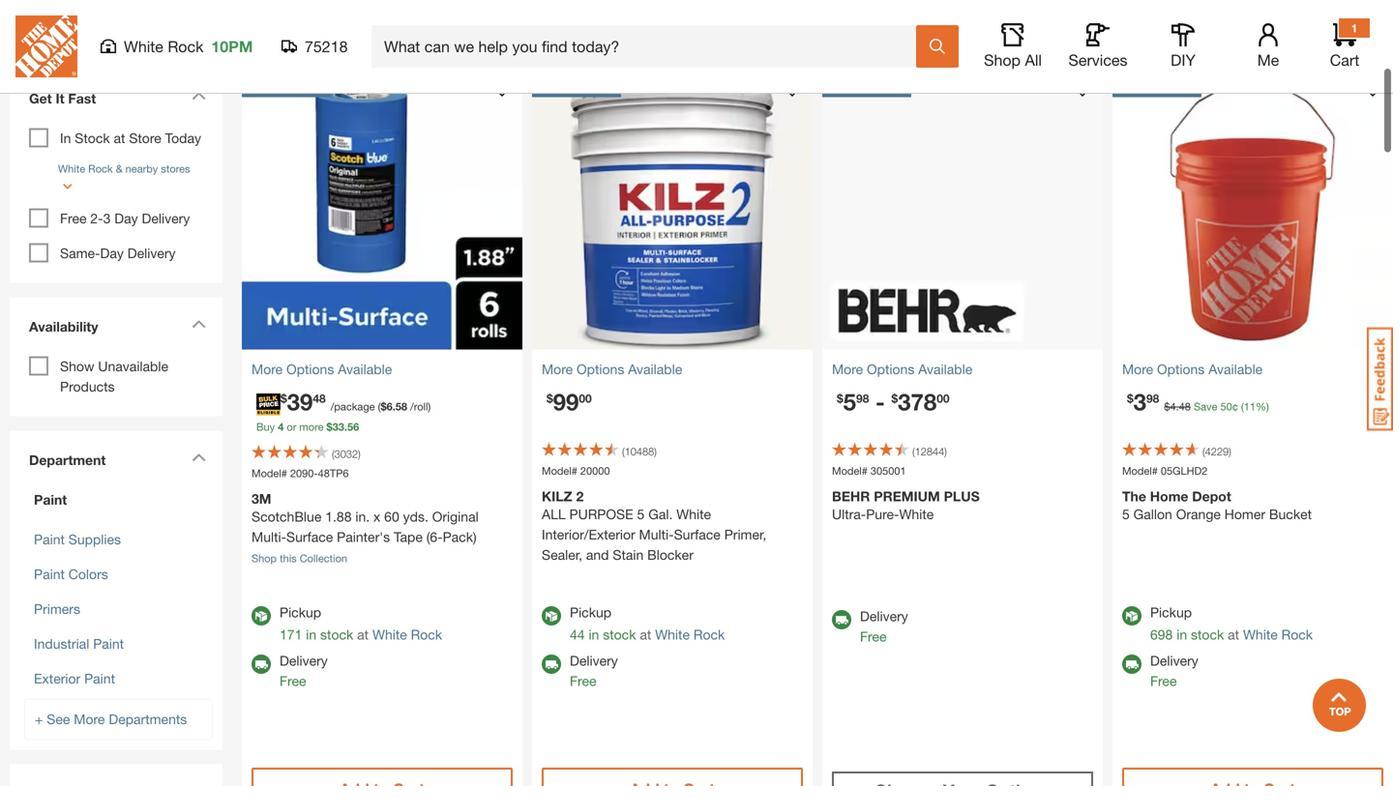 Task type: locate. For each thing, give the bounding box(es) containing it.
pure-
[[867, 507, 900, 523]]

at right 44
[[640, 627, 652, 643]]

white rock link for 99
[[656, 627, 725, 643]]

%)
[[1256, 401, 1270, 413]]

delivery free
[[861, 609, 909, 645], [280, 653, 328, 690], [570, 653, 618, 690], [1151, 653, 1199, 690]]

in right 171
[[306, 627, 317, 643]]

98 left -
[[857, 392, 870, 406]]

free
[[60, 211, 87, 227], [861, 629, 887, 645], [280, 674, 306, 690], [570, 674, 597, 690], [1151, 674, 1178, 690]]

1 horizontal spatial pickup
[[570, 605, 612, 621]]

98 inside the $ 3 98 $ 4 . 48 save 50 ¢ ( 11 %)
[[1147, 392, 1160, 406]]

stock for (
[[320, 627, 354, 643]]

multi- inside 3m scotchblue 1.88 in. x 60 yds. original multi-surface painter's tape (6-pack) shop this collection
[[252, 530, 287, 545]]

3 more options available from the left
[[832, 362, 973, 378]]

) up gal.
[[655, 446, 657, 458]]

nearby
[[126, 163, 158, 175]]

surface inside kilz 2 all purpose 5 gal. white interior/exterior multi-surface primer, sealer, and stain blocker
[[674, 527, 721, 543]]

at inside pickup 171 in stock at white rock
[[357, 627, 369, 643]]

2 horizontal spatial .
[[1177, 401, 1180, 413]]

2 vertical spatial caret icon image
[[192, 454, 206, 462]]

) down 56 in the left bottom of the page
[[358, 448, 361, 461]]

( inside /package ( $ 6 . 58 /roll ) buy 4 or more $ 33 . 56
[[378, 401, 381, 413]]

$ inside $ 99 00
[[547, 392, 553, 406]]

3 options from the left
[[867, 362, 915, 378]]

surface for shop
[[287, 530, 333, 545]]

5 left gal.
[[637, 507, 645, 523]]

paint
[[34, 492, 67, 508], [34, 532, 65, 548], [34, 567, 65, 583], [93, 636, 124, 652], [84, 671, 115, 687]]

0 horizontal spatial available for pickup image
[[252, 607, 271, 626]]

( for model# 2090-48tp6
[[332, 448, 335, 461]]

more up the $ 3 98 $ 4 . 48 save 50 ¢ ( 11 %)
[[1123, 362, 1154, 378]]

available for pickup image for 99
[[542, 607, 561, 626]]

0 horizontal spatial available shipping image
[[252, 655, 271, 675]]

1 more options available link from the left
[[252, 360, 513, 380]]

5 inside the home depot 5 gallon orange homer bucket
[[1123, 507, 1130, 523]]

paint right industrial
[[93, 636, 124, 652]]

at for pickup 171 in stock at white rock
[[357, 627, 369, 643]]

available up ¢ at the bottom of page
[[1209, 362, 1263, 378]]

1 horizontal spatial multi-
[[639, 527, 674, 543]]

at right 698
[[1229, 627, 1240, 643]]

at inside pickup 44 in stock at white rock
[[640, 627, 652, 643]]

pickup up 698
[[1151, 605, 1193, 621]]

2 available for pickup image from the left
[[542, 607, 561, 626]]

6
[[387, 401, 393, 413]]

0 vertical spatial day
[[114, 211, 138, 227]]

1 in from the left
[[306, 627, 317, 643]]

at
[[114, 130, 125, 146], [357, 627, 369, 643], [640, 627, 652, 643], [1229, 627, 1240, 643]]

multi- inside kilz 2 all purpose 5 gal. white interior/exterior multi-surface primer, sealer, and stain blocker
[[639, 527, 674, 543]]

(6-
[[427, 530, 443, 545]]

cart
[[1331, 51, 1360, 69]]

available
[[338, 362, 392, 378], [628, 362, 683, 378], [919, 362, 973, 378], [1209, 362, 1263, 378]]

2 horizontal spatial stock
[[1192, 627, 1225, 643]]

options up the $ 3 98 $ 4 . 48 save 50 ¢ ( 11 %)
[[1158, 362, 1205, 378]]

1 horizontal spatial 00
[[937, 392, 950, 406]]

department link
[[19, 441, 213, 481]]

more
[[252, 362, 283, 378], [542, 362, 573, 378], [832, 362, 864, 378], [1123, 362, 1154, 378], [74, 712, 105, 728]]

rock for pickup 171 in stock at white rock
[[411, 627, 442, 643]]

2 horizontal spatial in
[[1177, 627, 1188, 643]]

0 horizontal spatial shop
[[252, 553, 277, 565]]

1 vertical spatial available shipping image
[[542, 655, 561, 675]]

stock inside pickup 171 in stock at white rock
[[320, 627, 354, 643]]

surface
[[674, 527, 721, 543], [287, 530, 333, 545]]

rock for pickup 44 in stock at white rock
[[694, 627, 725, 643]]

all
[[542, 507, 566, 523]]

model# up 3m
[[252, 468, 287, 480]]

5 left -
[[844, 388, 857, 416]]

primers
[[34, 602, 80, 618]]

options for 5
[[867, 362, 915, 378]]

1 available shipping image from the left
[[252, 655, 271, 675]]

behr premium plus ultra-pure-white
[[832, 489, 980, 523]]

paint up primers link on the left of the page
[[34, 567, 65, 583]]

0 horizontal spatial 98
[[857, 392, 870, 406]]

378
[[898, 388, 937, 416]]

171
[[280, 627, 302, 643]]

more options available for 99
[[542, 362, 683, 378]]

diy
[[1171, 51, 1196, 69]]

more
[[300, 421, 324, 434]]

more up $ 5 98 - $ 378 00
[[832, 362, 864, 378]]

98
[[857, 392, 870, 406], [1147, 392, 1160, 406]]

more options available up the $ 3 98 $ 4 . 48 save 50 ¢ ( 11 %)
[[1123, 362, 1263, 378]]

$
[[281, 392, 287, 406], [547, 392, 553, 406], [837, 392, 844, 406], [892, 392, 898, 406], [1128, 392, 1134, 406], [381, 401, 387, 413], [1165, 401, 1171, 413], [327, 421, 333, 434]]

3032
[[335, 448, 358, 461]]

00 inside $ 5 98 - $ 378 00
[[937, 392, 950, 406]]

available up /package
[[338, 362, 392, 378]]

shop left the all
[[985, 51, 1021, 69]]

at for pickup 698 in stock at white rock
[[1229, 627, 1240, 643]]

2 more options available from the left
[[542, 362, 683, 378]]

surface inside 3m scotchblue 1.88 in. x 60 yds. original multi-surface painter's tape (6-pack) shop this collection
[[287, 530, 333, 545]]

4 left or
[[278, 421, 284, 434]]

1 vertical spatial 3
[[1134, 388, 1147, 416]]

2 horizontal spatial pickup
[[1151, 605, 1193, 621]]

. left save
[[1177, 401, 1180, 413]]

multi- down scotchblue
[[252, 530, 287, 545]]

) for 5
[[945, 446, 948, 458]]

0 horizontal spatial in
[[306, 627, 317, 643]]

more options available link up the 11
[[1123, 360, 1384, 380]]

homer
[[1225, 507, 1266, 523]]

gallon
[[1134, 507, 1173, 523]]

at right 171
[[357, 627, 369, 643]]

rock inside pickup 44 in stock at white rock
[[694, 627, 725, 643]]

more up 99
[[542, 362, 573, 378]]

1 stock from the left
[[320, 627, 354, 643]]

white inside pickup 171 in stock at white rock
[[373, 627, 407, 643]]

white inside pickup 698 in stock at white rock
[[1244, 627, 1278, 643]]

delivery
[[142, 211, 190, 227], [128, 245, 176, 261], [861, 609, 909, 625], [280, 653, 328, 669], [570, 653, 618, 669], [1151, 653, 1199, 669]]

same-day delivery
[[60, 245, 176, 261]]

available shipping image
[[832, 611, 852, 630], [542, 655, 561, 675]]

primer,
[[725, 527, 767, 543]]

paint colors
[[34, 567, 108, 583]]

1 horizontal spatial available shipping image
[[1123, 655, 1142, 675]]

free for pickup 171 in stock at white rock
[[280, 674, 306, 690]]

1 vertical spatial shop
[[252, 553, 277, 565]]

2 white rock link from the left
[[656, 627, 725, 643]]

department
[[29, 453, 106, 469]]

2 horizontal spatial available for pickup image
[[1123, 607, 1142, 626]]

stock right 171
[[320, 627, 354, 643]]

3 available from the left
[[919, 362, 973, 378]]

surface for blocker
[[674, 527, 721, 543]]

stock right 698
[[1192, 627, 1225, 643]]

2 stock from the left
[[603, 627, 636, 643]]

in inside pickup 171 in stock at white rock
[[306, 627, 317, 643]]

multi- down gal.
[[639, 527, 674, 543]]

rock inside pickup 171 in stock at white rock
[[411, 627, 442, 643]]

325 results
[[10, 34, 106, 55]]

10488
[[625, 446, 655, 458]]

pickup inside pickup 698 in stock at white rock
[[1151, 605, 1193, 621]]

yds.
[[403, 509, 429, 525]]

available up the ( 10488 )
[[628, 362, 683, 378]]

day right 2-
[[114, 211, 138, 227]]

pickup
[[280, 605, 321, 621], [570, 605, 612, 621], [1151, 605, 1193, 621]]

day
[[114, 211, 138, 227], [100, 245, 124, 261]]

1 caret icon image from the top
[[192, 91, 206, 100]]

at inside pickup 698 in stock at white rock
[[1229, 627, 1240, 643]]

stock right 44
[[603, 627, 636, 643]]

more options available up "$ 39 48"
[[252, 362, 392, 378]]

pickup inside pickup 171 in stock at white rock
[[280, 605, 321, 621]]

more options available link up 10488
[[542, 360, 803, 380]]

this
[[280, 553, 297, 565]]

-
[[876, 388, 886, 416]]

white rock link for (
[[373, 627, 442, 643]]

1 horizontal spatial shop
[[985, 51, 1021, 69]]

free 2-3 day delivery
[[60, 211, 190, 227]]

model# for (
[[252, 468, 287, 480]]

98 inside $ 5 98 - $ 378 00
[[857, 392, 870, 406]]

more up "$ 39 48"
[[252, 362, 283, 378]]

surface up blocker
[[674, 527, 721, 543]]

0 vertical spatial caret icon image
[[192, 91, 206, 100]]

white rock & nearby stores
[[58, 163, 190, 175]]

2 available from the left
[[628, 362, 683, 378]]

more options available for (
[[252, 362, 392, 378]]

00 up model# 20000 at the left bottom
[[579, 392, 592, 406]]

more options available link for (
[[252, 360, 513, 380]]

48
[[313, 392, 326, 406], [1180, 401, 1192, 413]]

1 available for pickup image from the left
[[252, 607, 271, 626]]

stores
[[161, 163, 190, 175]]

4 options from the left
[[1158, 362, 1205, 378]]

1 white rock link from the left
[[373, 627, 442, 643]]

caret icon image inside availability link
[[192, 320, 206, 329]]

model# 305001
[[832, 465, 907, 478]]

. down /package
[[345, 421, 347, 434]]

1 options from the left
[[287, 362, 334, 378]]

day down free 2-3 day delivery
[[100, 245, 124, 261]]

98 left save
[[1147, 392, 1160, 406]]

0 horizontal spatial 48
[[313, 392, 326, 406]]

buy
[[257, 421, 275, 434]]

1 vertical spatial day
[[100, 245, 124, 261]]

available for (
[[338, 362, 392, 378]]

industrial
[[34, 636, 89, 652]]

00 up 12844
[[937, 392, 950, 406]]

pickup for (
[[280, 605, 321, 621]]

0 vertical spatial shop
[[985, 51, 1021, 69]]

0 horizontal spatial multi-
[[252, 530, 287, 545]]

( for model# 20000
[[622, 446, 625, 458]]

2 pickup from the left
[[570, 605, 612, 621]]

4 more options available from the left
[[1123, 362, 1263, 378]]

options up $ 99 00
[[577, 362, 625, 378]]

2 horizontal spatial 5
[[1123, 507, 1130, 523]]

diy button
[[1153, 23, 1215, 70]]

2 caret icon image from the top
[[192, 320, 206, 329]]

4 left save
[[1171, 401, 1177, 413]]

0 horizontal spatial white rock link
[[373, 627, 442, 643]]

What can we help you find today? search field
[[384, 26, 916, 67]]

options up "$ 39 48"
[[287, 362, 334, 378]]

0 horizontal spatial available shipping image
[[542, 655, 561, 675]]

1 horizontal spatial 4
[[1171, 401, 1177, 413]]

available for pickup image for (
[[252, 607, 271, 626]]

caret icon image inside department link
[[192, 454, 206, 462]]

rock
[[168, 37, 204, 56], [88, 163, 113, 175], [411, 627, 442, 643], [694, 627, 725, 643], [1282, 627, 1314, 643]]

12844
[[915, 446, 945, 458]]

4 inside /package ( $ 6 . 58 /roll ) buy 4 or more $ 33 . 56
[[278, 421, 284, 434]]

) for (
[[358, 448, 361, 461]]

2 more options available link from the left
[[542, 360, 803, 380]]

2 options from the left
[[577, 362, 625, 378]]

paint down department
[[34, 492, 67, 508]]

3 in from the left
[[1177, 627, 1188, 643]]

pickup 698 in stock at white rock
[[1151, 605, 1314, 643]]

more options available link up 6 in the left bottom of the page
[[252, 360, 513, 380]]

( for model# 305001
[[913, 446, 915, 458]]

model# for 5
[[832, 465, 868, 478]]

1 horizontal spatial in
[[589, 627, 600, 643]]

more options available up $ 99 00
[[542, 362, 683, 378]]

in inside pickup 44 in stock at white rock
[[589, 627, 600, 643]]

0 horizontal spatial 4
[[278, 421, 284, 434]]

1 horizontal spatial white rock link
[[656, 627, 725, 643]]

1 00 from the left
[[579, 392, 592, 406]]

available shipping image
[[252, 655, 271, 675], [1123, 655, 1142, 675]]

1 horizontal spatial 98
[[1147, 392, 1160, 406]]

more options available link up 378
[[832, 360, 1094, 380]]

3 up same-day delivery
[[103, 211, 111, 227]]

) up "plus"
[[945, 446, 948, 458]]

pickup up 44
[[570, 605, 612, 621]]

3m
[[252, 491, 272, 507]]

caret icon image for department
[[192, 454, 206, 462]]

caret icon image
[[192, 91, 206, 100], [192, 320, 206, 329], [192, 454, 206, 462]]

0 horizontal spatial surface
[[287, 530, 333, 545]]

2
[[576, 489, 584, 505]]

1 available from the left
[[338, 362, 392, 378]]

shop left this
[[252, 553, 277, 565]]

1 horizontal spatial available shipping image
[[832, 611, 852, 630]]

2 00 from the left
[[937, 392, 950, 406]]

sellers
[[1315, 30, 1355, 46]]

) right "58"
[[428, 401, 431, 413]]

$ 99 00
[[547, 388, 592, 416]]

5 down the
[[1123, 507, 1130, 523]]

0 horizontal spatial 5
[[637, 507, 645, 523]]

available up 378
[[919, 362, 973, 378]]

2 available shipping image from the left
[[1123, 655, 1142, 675]]

0 horizontal spatial 00
[[579, 392, 592, 406]]

48tp6
[[318, 468, 349, 480]]

98 for 3
[[1147, 392, 1160, 406]]

1 vertical spatial 4
[[278, 421, 284, 434]]

0 vertical spatial 4
[[1171, 401, 1177, 413]]

1 horizontal spatial 48
[[1180, 401, 1192, 413]]

1 pickup from the left
[[280, 605, 321, 621]]

2 98 from the left
[[1147, 392, 1160, 406]]

1 horizontal spatial available for pickup image
[[542, 607, 561, 626]]

the home depot logo image
[[15, 15, 77, 77]]

feedback link image
[[1368, 327, 1394, 432]]

paint up paint colors
[[34, 532, 65, 548]]

1 more options available from the left
[[252, 362, 392, 378]]

top
[[1289, 30, 1311, 46]]

pickup inside pickup 44 in stock at white rock
[[570, 605, 612, 621]]

$ inside "$ 39 48"
[[281, 392, 287, 406]]

at for pickup 44 in stock at white rock
[[640, 627, 652, 643]]

in right 44
[[589, 627, 600, 643]]

in right 698
[[1177, 627, 1188, 643]]

white inside 'behr premium plus ultra-pure-white'
[[900, 507, 934, 523]]

. left /roll
[[393, 401, 396, 413]]

1 horizontal spatial stock
[[603, 627, 636, 643]]

shop inside 3m scotchblue 1.88 in. x 60 yds. original multi-surface painter's tape (6-pack) shop this collection
[[252, 553, 277, 565]]

model# up kilz on the bottom left of the page
[[542, 465, 578, 478]]

1 horizontal spatial surface
[[674, 527, 721, 543]]

surface up shop this collection link
[[287, 530, 333, 545]]

special
[[173, 37, 218, 53]]

58
[[396, 401, 408, 413]]

more options available up $ 5 98 - $ 378 00
[[832, 362, 973, 378]]

stain
[[613, 547, 644, 563]]

white rock link
[[373, 627, 442, 643], [656, 627, 725, 643], [1244, 627, 1314, 643]]

caret icon image inside get it fast link
[[192, 91, 206, 100]]

/roll
[[411, 401, 428, 413]]

more options available link for 5
[[832, 360, 1094, 380]]

0 vertical spatial available shipping image
[[832, 611, 852, 630]]

pickup up 171
[[280, 605, 321, 621]]

48 left save
[[1180, 401, 1192, 413]]

1 vertical spatial caret icon image
[[192, 320, 206, 329]]

$ 39 48
[[281, 388, 326, 416]]

in
[[306, 627, 317, 643], [589, 627, 600, 643], [1177, 627, 1188, 643]]

in stock at store today link
[[60, 130, 201, 146]]

0 horizontal spatial stock
[[320, 627, 354, 643]]

2 horizontal spatial white rock link
[[1244, 627, 1314, 643]]

rock inside pickup 698 in stock at white rock
[[1282, 627, 1314, 643]]

0 horizontal spatial pickup
[[280, 605, 321, 621]]

48 up more at left
[[313, 392, 326, 406]]

1 98 from the left
[[857, 392, 870, 406]]

available for pickup image
[[252, 607, 271, 626], [542, 607, 561, 626], [1123, 607, 1142, 626]]

options
[[287, 362, 334, 378], [577, 362, 625, 378], [867, 362, 915, 378], [1158, 362, 1205, 378]]

3 stock from the left
[[1192, 627, 1225, 643]]

stock for 99
[[603, 627, 636, 643]]

( 12844 )
[[913, 446, 948, 458]]

depot
[[1193, 489, 1232, 505]]

3 pickup from the left
[[1151, 605, 1193, 621]]

options up $ 5 98 - $ 378 00
[[867, 362, 915, 378]]

0 vertical spatial 3
[[103, 211, 111, 227]]

model# up behr
[[832, 465, 868, 478]]

2090-
[[290, 468, 318, 480]]

rock for pickup 698 in stock at white rock
[[1282, 627, 1314, 643]]

options for 99
[[577, 362, 625, 378]]

the home depot 5 gallon orange homer bucket
[[1123, 489, 1313, 523]]

available for 5
[[919, 362, 973, 378]]

99
[[553, 388, 579, 416]]

stock inside pickup 44 in stock at white rock
[[603, 627, 636, 643]]

more for 99
[[542, 362, 573, 378]]

collection
[[300, 553, 348, 565]]

colors
[[69, 567, 108, 583]]

model#
[[542, 465, 578, 478], [832, 465, 868, 478], [1123, 465, 1159, 478], [252, 468, 287, 480]]

2 in from the left
[[589, 627, 600, 643]]

sort
[[1231, 30, 1257, 46]]

56
[[347, 421, 359, 434]]

3 more options available link from the left
[[832, 360, 1094, 380]]

multi- for blocker
[[639, 527, 674, 543]]

3 left save
[[1134, 388, 1147, 416]]

caret icon image for get it fast
[[192, 91, 206, 100]]

3 caret icon image from the top
[[192, 454, 206, 462]]

4
[[1171, 401, 1177, 413], [278, 421, 284, 434]]

. inside the $ 3 98 $ 4 . 48 save 50 ¢ ( 11 %)
[[1177, 401, 1180, 413]]



Task type: vqa. For each thing, say whether or not it's contained in the screenshot.
5
yes



Task type: describe. For each thing, give the bounding box(es) containing it.
shop this collection link
[[252, 553, 348, 565]]

( 10488 )
[[622, 446, 657, 458]]

exterior paint
[[34, 671, 115, 687]]

values
[[222, 37, 261, 53]]

0 horizontal spatial 3
[[103, 211, 111, 227]]

all purpose 5 gal. white interior/exterior multi-surface primer, sealer, and stain blocker image
[[532, 69, 813, 350]]

same-
[[60, 245, 100, 261]]

4229
[[1206, 446, 1229, 458]]

price: special values
[[135, 37, 261, 53]]

1 horizontal spatial 3
[[1134, 388, 1147, 416]]

availability
[[29, 319, 98, 335]]

white rock 10pm
[[124, 37, 253, 56]]

model# 20000
[[542, 465, 610, 478]]

1
[[1352, 21, 1358, 35]]

fast
[[68, 91, 96, 106]]

pickup for 99
[[570, 605, 612, 621]]

results
[[44, 34, 106, 55]]

shop inside button
[[985, 51, 1021, 69]]

departments
[[109, 712, 187, 728]]

delivery free for pickup 171 in stock at white rock
[[280, 653, 328, 690]]

more options available link for 99
[[542, 360, 803, 380]]

get it fast
[[29, 91, 96, 106]]

05glhd2
[[1162, 465, 1208, 478]]

premium
[[874, 489, 941, 505]]

( inside the $ 3 98 $ 4 . 48 save 50 ¢ ( 11 %)
[[1242, 401, 1245, 413]]

at left store
[[114, 130, 125, 146]]

bucket
[[1270, 507, 1313, 523]]

paint down industrial paint link
[[84, 671, 115, 687]]

original
[[432, 509, 479, 525]]

stock
[[75, 130, 110, 146]]

delivery free for pickup 44 in stock at white rock
[[570, 653, 618, 690]]

4 more options available link from the left
[[1123, 360, 1384, 380]]

model# 05glhd2
[[1123, 465, 1208, 478]]

in for 99
[[589, 627, 600, 643]]

3 available for pickup image from the left
[[1123, 607, 1142, 626]]

scotchblue 1.88 in. x 60 yds. original multi-surface painter's tape (6-pack) image
[[242, 69, 523, 350]]

caret icon image for availability
[[192, 320, 206, 329]]

more options available for 5
[[832, 362, 973, 378]]

get
[[29, 91, 52, 106]]

98 for 5
[[857, 392, 870, 406]]

5 inside kilz 2 all purpose 5 gal. white interior/exterior multi-surface primer, sealer, and stain blocker
[[637, 507, 645, 523]]

paint for paint
[[34, 492, 67, 508]]

store
[[129, 130, 161, 146]]

supplies
[[69, 532, 121, 548]]

show unavailable products link
[[60, 359, 168, 395]]

paint for paint colors
[[34, 567, 65, 583]]

3m scotchblue 1.88 in. x 60 yds. original multi-surface painter's tape (6-pack) shop this collection
[[252, 491, 479, 565]]

behr
[[832, 489, 871, 505]]

+ see more departments
[[35, 712, 187, 728]]

ultra pure white image
[[823, 69, 1104, 350]]

products
[[60, 379, 115, 395]]

&
[[116, 163, 123, 175]]

20000
[[581, 465, 610, 478]]

0 horizontal spatial .
[[345, 421, 347, 434]]

pickup 44 in stock at white rock
[[570, 605, 725, 643]]

( for model# 05glhd2
[[1203, 446, 1206, 458]]

multi- for shop
[[252, 530, 287, 545]]

model# for 99
[[542, 465, 578, 478]]

it
[[56, 91, 64, 106]]

orange
[[1177, 507, 1222, 523]]

( 3032 )
[[332, 448, 361, 461]]

home
[[1151, 489, 1189, 505]]

) inside /package ( $ 6 . 58 /roll ) buy 4 or more $ 33 . 56
[[428, 401, 431, 413]]

( 4229 )
[[1203, 446, 1232, 458]]

cart 1
[[1331, 21, 1360, 69]]

44
[[570, 627, 585, 643]]

delivery free for pickup 698 in stock at white rock
[[1151, 653, 1199, 690]]

stock inside pickup 698 in stock at white rock
[[1192, 627, 1225, 643]]

more right see
[[74, 712, 105, 728]]

11
[[1245, 401, 1256, 413]]

all
[[1026, 51, 1042, 69]]

1 horizontal spatial 5
[[844, 388, 857, 416]]

available shipping image for 698 in stock
[[1123, 655, 1142, 675]]

more for 5
[[832, 362, 864, 378]]

48 inside the $ 3 98 $ 4 . 48 save 50 ¢ ( 11 %)
[[1180, 401, 1192, 413]]

48 inside "$ 39 48"
[[313, 392, 326, 406]]

unavailable
[[98, 359, 168, 375]]

3 white rock link from the left
[[1244, 627, 1314, 643]]

primers link
[[34, 602, 80, 618]]

) for 99
[[655, 446, 657, 458]]

¢
[[1233, 401, 1239, 413]]

free for pickup 44 in stock at white rock
[[570, 674, 597, 690]]

same-day delivery link
[[60, 245, 176, 261]]

get it fast link
[[19, 79, 213, 123]]

painter's
[[337, 530, 390, 545]]

+ see more departments link
[[24, 699, 213, 741]]

white inside pickup 44 in stock at white rock
[[656, 627, 690, 643]]

$ 5 98 - $ 378 00
[[837, 388, 950, 416]]

see
[[47, 712, 70, 728]]

/package
[[331, 401, 375, 413]]

services button
[[1068, 23, 1130, 70]]

or
[[287, 421, 297, 434]]

in inside pickup 698 in stock at white rock
[[1177, 627, 1188, 643]]

blocker
[[648, 547, 694, 563]]

75218
[[305, 37, 348, 56]]

4 inside the $ 3 98 $ 4 . 48 save 50 ¢ ( 11 %)
[[1171, 401, 1177, 413]]

interior/exterior
[[542, 527, 636, 543]]

exterior
[[34, 671, 81, 687]]

availability link
[[19, 307, 213, 352]]

1 horizontal spatial .
[[393, 401, 396, 413]]

in for (
[[306, 627, 317, 643]]

10pm
[[211, 37, 253, 56]]

50
[[1221, 401, 1233, 413]]

available for 99
[[628, 362, 683, 378]]

00 inside $ 99 00
[[579, 392, 592, 406]]

sort by: top sellers
[[1231, 30, 1355, 46]]

4 available from the left
[[1209, 362, 1263, 378]]

more for (
[[252, 362, 283, 378]]

305001
[[871, 465, 907, 478]]

available shipping image for 171 in stock
[[252, 655, 271, 675]]

me
[[1258, 51, 1280, 69]]

white inside kilz 2 all purpose 5 gal. white interior/exterior multi-surface primer, sealer, and stain blocker
[[677, 507, 712, 523]]

5 gallon orange homer bucket image
[[1113, 69, 1394, 350]]

in stock at store today
[[60, 130, 201, 146]]

698
[[1151, 627, 1174, 643]]

39
[[287, 388, 313, 416]]

options for (
[[287, 362, 334, 378]]

price: special values button
[[116, 31, 298, 60]]

paint for paint supplies
[[34, 532, 65, 548]]

model# up the
[[1123, 465, 1159, 478]]

/package ( $ 6 . 58 /roll ) buy 4 or more $ 33 . 56
[[257, 401, 431, 434]]

show unavailable products
[[60, 359, 168, 395]]

free for pickup 698 in stock at white rock
[[1151, 674, 1178, 690]]

free 2-3 day delivery link
[[60, 211, 190, 227]]

industrial paint link
[[34, 636, 124, 652]]

325
[[10, 34, 39, 55]]

kilz
[[542, 489, 573, 505]]

the
[[1123, 489, 1147, 505]]

paint link
[[29, 490, 203, 511]]

) down 50 on the bottom
[[1229, 446, 1232, 458]]

sealer,
[[542, 547, 583, 563]]

in
[[60, 130, 71, 146]]



